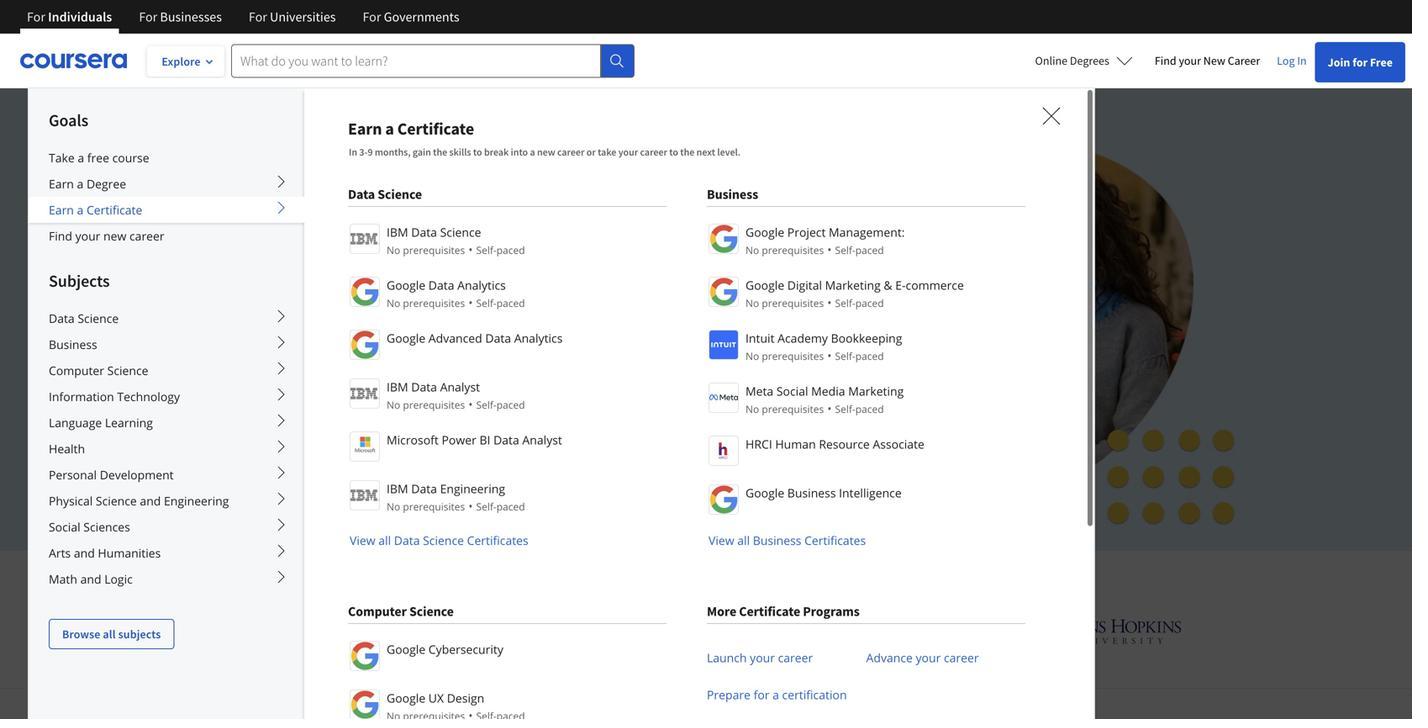 Task type: vqa. For each thing, say whether or not it's contained in the screenshot.
Self- corresponding to Analytics
yes



Task type: describe. For each thing, give the bounding box(es) containing it.
career inside explore menu element
[[130, 228, 165, 244]]

hrci human resource associate
[[746, 436, 925, 452]]

academy
[[778, 330, 828, 346]]

power
[[442, 432, 477, 448]]

gain
[[413, 145, 431, 159]]

a right the into
[[530, 145, 535, 159]]

ibm data science no prerequisites • self-paced
[[387, 224, 525, 257]]

partnername logo image up in
[[709, 224, 739, 254]]

science down the ibm data engineering no prerequisites • self-paced
[[423, 532, 464, 548]]

certificates inside the data science list
[[467, 532, 529, 548]]

paced for analyst
[[497, 398, 525, 412]]

ux
[[429, 690, 444, 706]]

data right advanced
[[486, 330, 511, 346]]

goals
[[49, 110, 88, 131]]

1 vertical spatial computer
[[348, 603, 407, 620]]

no for ibm data analyst
[[387, 398, 401, 412]]

paced for analytics
[[497, 296, 525, 310]]

partnername logo image inside 'microsoft power bi data analyst' link
[[350, 431, 380, 462]]

2 the from the left
[[681, 145, 695, 159]]

in inside log in link
[[1298, 53, 1308, 68]]

google cybersecurity link
[[348, 639, 667, 671]]

7-
[[277, 416, 289, 433]]

science up google cybersecurity
[[410, 603, 454, 620]]

in
[[717, 266, 733, 291]]

language learning
[[49, 415, 153, 431]]

paced for engineering
[[497, 500, 525, 513]]

your for find your new career
[[75, 228, 100, 244]]

google image
[[548, 616, 639, 647]]

take
[[49, 150, 75, 166]]

log in
[[1278, 53, 1308, 68]]

1 the from the left
[[433, 145, 448, 159]]

view all data science certificates link
[[348, 532, 529, 548]]

hrci human resource associate link
[[707, 434, 1026, 466]]

a for earn a certificate in 3-9 months, gain the skills to break into a new career or take your career to the next level.
[[386, 118, 394, 139]]

log
[[1278, 53, 1296, 68]]

sas image
[[791, 618, 856, 645]]

no for google data analytics
[[387, 296, 401, 310]]

and inside unlimited access to 7,000+ world-class courses, hands-on projects, and job-ready certificate programs—all included in your subscription
[[297, 266, 330, 291]]

for for governments
[[363, 8, 381, 25]]

physical science and engineering button
[[29, 488, 304, 514]]

your for launch your career
[[750, 650, 775, 666]]

business down google business intelligence on the bottom of page
[[753, 532, 802, 548]]

partnername logo image down on
[[709, 277, 739, 307]]

• for engineering
[[469, 498, 473, 514]]

university of illinois at urbana-champaign image
[[230, 618, 362, 645]]

ibm for ibm data analyst
[[387, 379, 408, 395]]

ibm for ibm data science
[[387, 224, 408, 240]]

paced for science
[[497, 243, 525, 257]]

marketing inside google digital marketing & e-commerce no prerequisites • self-paced
[[826, 277, 881, 293]]

google advanced data analytics
[[387, 330, 563, 346]]

your inside unlimited access to 7,000+ world-class courses, hands-on projects, and job-ready certificate programs—all included in your subscription
[[219, 295, 258, 321]]

paced inside google digital marketing & e-commerce no prerequisites • self-paced
[[856, 296, 884, 310]]

no inside meta social media marketing no prerequisites • self-paced
[[746, 402, 760, 416]]

cancel
[[290, 377, 327, 393]]

world-
[[453, 236, 508, 261]]

What do you want to learn? text field
[[231, 44, 601, 78]]

programs
[[803, 603, 860, 620]]

prepare for a certification
[[707, 687, 847, 703]]

/month, cancel anytime
[[239, 377, 379, 393]]

included
[[639, 266, 713, 291]]

arts
[[49, 545, 71, 561]]

data right bi
[[494, 432, 520, 448]]

for for universities
[[249, 8, 267, 25]]

math and logic button
[[29, 566, 304, 592]]

personal
[[49, 467, 97, 483]]

self- for analytics
[[476, 296, 497, 310]]

partnername logo image up "trial"
[[350, 378, 380, 409]]

intuit
[[746, 330, 775, 346]]

money-
[[366, 455, 410, 471]]

math
[[49, 571, 77, 587]]

analyst inside ibm data analyst no prerequisites • self-paced
[[440, 379, 480, 395]]

earn a degree button
[[29, 171, 304, 197]]

join for free link
[[1316, 42, 1406, 82]]

bi
[[480, 432, 491, 448]]

3-
[[359, 145, 368, 159]]

degree
[[87, 176, 126, 192]]

earn a certificate
[[49, 202, 142, 218]]

explore menu element
[[29, 88, 304, 649]]

google for google digital marketing & e-commerce no prerequisites • self-paced
[[746, 277, 785, 293]]

google ux design link
[[348, 688, 667, 719]]

prerequisites for engineering
[[403, 500, 465, 513]]

or
[[587, 145, 596, 159]]

data inside ibm data analyst no prerequisites • self-paced
[[411, 379, 437, 395]]

new inside 'earn a certificate in 3-9 months, gain the skills to break into a new career or take your career to the next level.'
[[537, 145, 556, 159]]

marketing inside meta social media marketing no prerequisites • self-paced
[[849, 383, 904, 399]]

find your new career
[[49, 228, 165, 244]]

level.
[[718, 145, 741, 159]]

social sciences
[[49, 519, 130, 535]]

engineering inside the ibm data engineering no prerequisites • self-paced
[[440, 481, 505, 497]]

for for businesses
[[139, 8, 157, 25]]

prerequisites inside google digital marketing & e-commerce no prerequisites • self-paced
[[762, 296, 824, 310]]

cybersecurity
[[429, 641, 504, 657]]

2 horizontal spatial certificate
[[739, 603, 801, 620]]

and inside popup button
[[80, 571, 101, 587]]

partnername logo image left meta
[[709, 383, 739, 413]]

• for management:
[[828, 241, 832, 257]]

next
[[697, 145, 716, 159]]

new inside explore menu element
[[103, 228, 126, 244]]

data inside ibm data science no prerequisites • self-paced
[[411, 224, 437, 240]]

businesses
[[160, 8, 222, 25]]

google ux design
[[387, 690, 485, 706]]

microsoft power bi data analyst link
[[348, 430, 667, 462]]

explore
[[162, 54, 201, 69]]

for for join
[[1353, 55, 1369, 70]]

start
[[246, 416, 275, 433]]

• for science
[[469, 241, 473, 257]]

science down months,
[[378, 186, 422, 203]]

take a free course link
[[29, 145, 304, 171]]

break
[[484, 145, 509, 159]]

business down level.
[[707, 186, 759, 203]]

career down hec paris image
[[944, 650, 979, 666]]

math and logic
[[49, 571, 133, 587]]

projects,
[[219, 266, 293, 291]]

business down human
[[788, 485, 836, 501]]

view all data science certificates
[[350, 532, 529, 548]]

social inside dropdown button
[[49, 519, 80, 535]]

career right take
[[640, 145, 668, 159]]

launch your career link
[[707, 639, 813, 676]]

google data analytics no prerequisites • self-paced
[[387, 277, 525, 310]]

prerequisites for science
[[403, 243, 465, 257]]

johns hopkins university image
[[1023, 616, 1182, 647]]

career left or
[[558, 145, 585, 159]]

media
[[812, 383, 846, 399]]

business button
[[29, 331, 304, 357]]

hrci
[[746, 436, 773, 452]]

0 vertical spatial data science
[[348, 186, 422, 203]]

your for advance your career
[[916, 650, 941, 666]]

self- inside google digital marketing & e-commerce no prerequisites • self-paced
[[836, 296, 856, 310]]

1 horizontal spatial analytics
[[514, 330, 563, 346]]

certificate for earn a certificate
[[87, 202, 142, 218]]

find for find your new career
[[1155, 53, 1177, 68]]

self- for science
[[476, 243, 497, 257]]

duke university image
[[416, 616, 494, 643]]

online degrees button
[[1022, 42, 1147, 79]]

engineering inside dropdown button
[[164, 493, 229, 509]]

programs—all
[[512, 266, 634, 291]]

• inside google digital marketing & e-commerce no prerequisites • self-paced
[[828, 294, 832, 310]]

in inside 'earn a certificate in 3-9 months, gain the skills to break into a new career or take your career to the next level.'
[[349, 145, 357, 159]]

data down the ibm data engineering no prerequisites • self-paced
[[394, 532, 420, 548]]

to inside unlimited access to 7,000+ world-class courses, hands-on projects, and job-ready certificate programs—all included in your subscription
[[369, 236, 386, 261]]

paced inside meta social media marketing no prerequisites • self-paced
[[856, 402, 884, 416]]

job-
[[335, 266, 368, 291]]

self- for engineering
[[476, 500, 497, 513]]

a for take a free course
[[78, 150, 84, 166]]

more certificate programs
[[707, 603, 860, 620]]

google for google ux design
[[387, 690, 426, 706]]

take
[[598, 145, 617, 159]]

career
[[1229, 53, 1261, 68]]

technology
[[117, 389, 180, 405]]

prerequisites for analyst
[[403, 398, 465, 412]]

microsoft
[[387, 432, 439, 448]]

log in link
[[1269, 50, 1316, 71]]

online
[[1036, 53, 1068, 68]]

google cybersecurity
[[387, 641, 504, 657]]

google for google cybersecurity
[[387, 641, 426, 657]]

social inside meta social media marketing no prerequisites • self-paced
[[777, 383, 809, 399]]

humanities
[[98, 545, 161, 561]]

• for analytics
[[469, 294, 473, 310]]

back
[[410, 455, 438, 471]]

group containing goals
[[28, 87, 1096, 719]]

subjects
[[118, 627, 161, 642]]

all for data science
[[379, 532, 391, 548]]

browse all subjects button
[[49, 619, 174, 649]]

14-
[[325, 455, 342, 471]]

arts and humanities
[[49, 545, 161, 561]]

earn for earn a certificate in 3-9 months, gain the skills to break into a new career or take your career to the next level.
[[348, 118, 382, 139]]

guarantee
[[441, 455, 502, 471]]

/year with 14-day money-back guarantee
[[261, 455, 502, 471]]

free inside join for free link
[[1371, 55, 1394, 70]]



Task type: locate. For each thing, give the bounding box(es) containing it.
1 horizontal spatial day
[[342, 455, 363, 471]]

1 vertical spatial analyst
[[523, 432, 563, 448]]

partnername logo image inside google ux design link
[[350, 690, 380, 719]]

1 vertical spatial in
[[349, 145, 357, 159]]

ibm right anytime
[[387, 379, 408, 395]]

partnername logo image inside the google cybersecurity link
[[350, 641, 380, 671]]

paced inside google project management: no prerequisites • self-paced
[[856, 243, 884, 257]]

your
[[1180, 53, 1202, 68], [619, 145, 638, 159], [75, 228, 100, 244], [219, 295, 258, 321], [750, 650, 775, 666], [916, 650, 941, 666]]

no inside intuit academy bookkeeping no prerequisites • self-paced
[[746, 349, 760, 363]]

data down subjects
[[49, 310, 75, 326]]

certificates inside the business 'list'
[[805, 532, 866, 548]]

1 horizontal spatial free
[[1371, 55, 1394, 70]]

analyst down advanced
[[440, 379, 480, 395]]

associate
[[873, 436, 925, 452]]

a down earn a degree
[[77, 202, 84, 218]]

0 horizontal spatial free
[[313, 416, 339, 433]]

• for bookkeeping
[[828, 347, 832, 363]]

1 vertical spatial new
[[103, 228, 126, 244]]

computer science button
[[29, 357, 304, 384]]

data down back
[[411, 481, 437, 497]]

banner navigation
[[13, 0, 473, 34]]

partnername logo image left google ux design
[[350, 690, 380, 719]]

free inside the start 7-day free trial button
[[313, 416, 339, 433]]

self- down management:
[[836, 243, 856, 257]]

2 certificates from the left
[[805, 532, 866, 548]]

google down 7,000+
[[387, 277, 426, 293]]

ibm for ibm data engineering
[[387, 481, 408, 497]]

0 horizontal spatial analyst
[[440, 379, 480, 395]]

0 horizontal spatial find
[[49, 228, 72, 244]]

group
[[28, 87, 1096, 719]]

prerequisites up human
[[762, 402, 824, 416]]

1 horizontal spatial social
[[777, 383, 809, 399]]

paced up the hrci human resource associate link
[[856, 402, 884, 416]]

no for ibm data science
[[387, 243, 401, 257]]

prerequisites inside ibm data science no prerequisites • self-paced
[[403, 243, 465, 257]]

• inside ibm data science no prerequisites • self-paced
[[469, 241, 473, 257]]

science up information technology
[[107, 362, 148, 378]]

computer science list
[[348, 639, 667, 719]]

0 horizontal spatial computer science
[[49, 362, 148, 378]]

for for prepare
[[754, 687, 770, 703]]

career down "sas" image
[[778, 650, 813, 666]]

for universities
[[249, 8, 336, 25]]

google advanced data analytics link
[[348, 328, 667, 360]]

certification
[[783, 687, 847, 703]]

the right gain
[[433, 145, 448, 159]]

self- inside the ibm data engineering no prerequisites • self-paced
[[476, 500, 497, 513]]

advanced
[[429, 330, 483, 346]]

management:
[[829, 224, 905, 240]]

science inside ibm data science no prerequisites • self-paced
[[440, 224, 481, 240]]

meta social media marketing no prerequisites • self-paced
[[746, 383, 904, 416]]

business inside dropdown button
[[49, 336, 97, 352]]

data up microsoft
[[411, 379, 437, 395]]

0 horizontal spatial computer
[[49, 362, 104, 378]]

for left governments on the left
[[363, 8, 381, 25]]

1 horizontal spatial new
[[537, 145, 556, 159]]

computer up google cybersecurity
[[348, 603, 407, 620]]

paced up 'microsoft power bi data analyst' link
[[497, 398, 525, 412]]

browse
[[62, 627, 100, 642]]

start 7-day free trial
[[246, 416, 368, 433]]

self- inside ibm data analyst no prerequisites • self-paced
[[476, 398, 497, 412]]

certificate up 'launch your career' link
[[739, 603, 801, 620]]

0 horizontal spatial in
[[349, 145, 357, 159]]

2 vertical spatial ibm
[[387, 481, 408, 497]]

universities
[[270, 8, 336, 25]]

0 horizontal spatial the
[[433, 145, 448, 159]]

self- down bookkeeping
[[836, 349, 856, 363]]

• inside the ibm data engineering no prerequisites • self-paced
[[469, 498, 473, 514]]

google digital marketing & e-commerce no prerequisites • self-paced
[[746, 277, 965, 310]]

• up certificate
[[469, 241, 473, 257]]

certificates down google business intelligence on the bottom of page
[[805, 532, 866, 548]]

commerce
[[906, 277, 965, 293]]

data science inside "popup button"
[[49, 310, 119, 326]]

and left logic
[[80, 571, 101, 587]]

arts and humanities button
[[29, 540, 304, 566]]

partnername logo image inside google advanced data analytics link
[[350, 330, 380, 360]]

health
[[49, 441, 85, 457]]

all down /year with 14-day money-back guarantee
[[379, 532, 391, 548]]

partnername logo image down access
[[350, 277, 380, 307]]

0 vertical spatial computer
[[49, 362, 104, 378]]

find your new career link
[[1147, 50, 1269, 71]]

online degrees
[[1036, 53, 1110, 68]]

no up microsoft
[[387, 398, 401, 412]]

in left the 3-
[[349, 145, 357, 159]]

partnername logo image right 14- at the bottom left of page
[[350, 431, 380, 462]]

find your new career link
[[29, 223, 304, 249]]

and up subscription
[[297, 266, 330, 291]]

find left new
[[1155, 53, 1177, 68]]

prerequisites for analytics
[[403, 296, 465, 310]]

science inside dropdown button
[[96, 493, 137, 509]]

• up microsoft power bi data analyst
[[469, 396, 473, 412]]

0 horizontal spatial social
[[49, 519, 80, 535]]

0 horizontal spatial view
[[350, 532, 376, 548]]

1 horizontal spatial analyst
[[523, 432, 563, 448]]

prerequisites for bookkeeping
[[762, 349, 824, 363]]

earn for earn a certificate
[[49, 202, 74, 218]]

• up academy
[[828, 294, 832, 310]]

governments
[[384, 8, 460, 25]]

partnername logo image inside the hrci human resource associate link
[[709, 436, 739, 466]]

all inside browse all subjects button
[[103, 627, 116, 642]]

0 vertical spatial marketing
[[826, 277, 881, 293]]

to right skills
[[473, 145, 482, 159]]

into
[[511, 145, 528, 159]]

self- inside google data analytics no prerequisites • self-paced
[[476, 296, 497, 310]]

2 ibm from the top
[[387, 379, 408, 395]]

1 horizontal spatial in
[[1298, 53, 1308, 68]]

prerequisites up view all data science certificates link
[[403, 500, 465, 513]]

partnername logo image left intuit at the right top
[[709, 330, 739, 360]]

1 vertical spatial find
[[49, 228, 72, 244]]

prerequisites down digital
[[762, 296, 824, 310]]

partnername logo image
[[350, 224, 380, 254], [709, 224, 739, 254], [350, 277, 380, 307], [709, 277, 739, 307], [350, 330, 380, 360], [709, 330, 739, 360], [350, 378, 380, 409], [709, 383, 739, 413], [350, 431, 380, 462], [709, 436, 739, 466], [350, 480, 380, 511], [709, 484, 739, 515], [350, 641, 380, 671], [350, 690, 380, 719]]

paced down bookkeeping
[[856, 349, 884, 363]]

new right the into
[[537, 145, 556, 159]]

certificate
[[398, 118, 474, 139], [87, 202, 142, 218], [739, 603, 801, 620]]

paced inside ibm data analyst no prerequisites • self-paced
[[497, 398, 525, 412]]

data science down subjects
[[49, 310, 119, 326]]

paced inside google data analytics no prerequisites • self-paced
[[497, 296, 525, 310]]

prepare for a certification link
[[707, 676, 847, 713]]

1 horizontal spatial certificates
[[805, 532, 866, 548]]

data down "coursera plus" image
[[348, 186, 375, 203]]

1 vertical spatial free
[[313, 416, 339, 433]]

ibm inside the ibm data engineering no prerequisites • self-paced
[[387, 481, 408, 497]]

self- inside intuit academy bookkeeping no prerequisites • self-paced
[[836, 349, 856, 363]]

3 for from the left
[[249, 8, 267, 25]]

certificates
[[467, 532, 529, 548], [805, 532, 866, 548]]

skills
[[450, 145, 471, 159]]

• inside ibm data analyst no prerequisites • self-paced
[[469, 396, 473, 412]]

find
[[1155, 53, 1177, 68], [49, 228, 72, 244]]

google for google project management: no prerequisites • self-paced
[[746, 224, 785, 240]]

self- for analyst
[[476, 398, 497, 412]]

new
[[1204, 53, 1226, 68]]

partnername logo image inside the google business intelligence link
[[709, 484, 739, 515]]

google for google data analytics no prerequisites • self-paced
[[387, 277, 426, 293]]

1 horizontal spatial engineering
[[440, 481, 505, 497]]

social sciences button
[[29, 514, 304, 540]]

your inside 'earn a certificate in 3-9 months, gain the skills to break into a new career or take your career to the next level.'
[[619, 145, 638, 159]]

3 ibm from the top
[[387, 481, 408, 497]]

certificate up find your new career
[[87, 202, 142, 218]]

0 vertical spatial ibm
[[387, 224, 408, 240]]

1 horizontal spatial the
[[681, 145, 695, 159]]

your right take
[[619, 145, 638, 159]]

view up more
[[709, 532, 735, 548]]

0 horizontal spatial certificate
[[87, 202, 142, 218]]

1 vertical spatial earn
[[49, 176, 74, 192]]

0 vertical spatial computer science
[[49, 362, 148, 378]]

self- down media
[[836, 402, 856, 416]]

paced down &
[[856, 296, 884, 310]]

self- inside meta social media marketing no prerequisites • self-paced
[[836, 402, 856, 416]]

1 vertical spatial certificate
[[87, 202, 142, 218]]

language learning button
[[29, 410, 304, 436]]

/year
[[261, 455, 292, 471]]

ibm data analyst no prerequisites • self-paced
[[387, 379, 525, 412]]

to
[[473, 145, 482, 159], [670, 145, 679, 159], [369, 236, 386, 261]]

analytics inside google data analytics no prerequisites • self-paced
[[458, 277, 506, 293]]

your right launch
[[750, 650, 775, 666]]

information
[[49, 389, 114, 405]]

2 horizontal spatial all
[[738, 532, 750, 548]]

/year with 14-day money-back guarantee link
[[219, 454, 502, 472]]

new
[[537, 145, 556, 159], [103, 228, 126, 244]]

a inside 'link'
[[773, 687, 780, 703]]

1 horizontal spatial computer
[[348, 603, 407, 620]]

marketing right media
[[849, 383, 904, 399]]

1 horizontal spatial find
[[1155, 53, 1177, 68]]

paced for bookkeeping
[[856, 349, 884, 363]]

partnername logo image down /year with 14-day money-back guarantee link
[[350, 480, 380, 511]]

None search field
[[231, 44, 635, 78]]

a left degree
[[77, 176, 84, 192]]

a up months,
[[386, 118, 394, 139]]

0 horizontal spatial data science
[[49, 310, 119, 326]]

a for earn a certificate
[[77, 202, 84, 218]]

google left ux
[[387, 690, 426, 706]]

physical
[[49, 493, 93, 509]]

browse all subjects
[[62, 627, 161, 642]]

data science list
[[348, 222, 667, 549]]

your down earn a certificate
[[75, 228, 100, 244]]

self- inside google project management: no prerequisites • self-paced
[[836, 243, 856, 257]]

launch
[[707, 650, 747, 666]]

0 horizontal spatial day
[[289, 416, 311, 433]]

0 horizontal spatial all
[[103, 627, 116, 642]]

analytics down programs—all
[[514, 330, 563, 346]]

1 vertical spatial day
[[342, 455, 363, 471]]

1 for from the left
[[27, 8, 45, 25]]

for inside join for free link
[[1353, 55, 1369, 70]]

2 vertical spatial earn
[[49, 202, 74, 218]]

0 vertical spatial in
[[1298, 53, 1308, 68]]

paced inside intuit academy bookkeeping no prerequisites • self-paced
[[856, 349, 884, 363]]

prerequisites inside ibm data analyst no prerequisites • self-paced
[[403, 398, 465, 412]]

for right prepare
[[754, 687, 770, 703]]

prerequisites down certificate
[[403, 296, 465, 310]]

computer
[[49, 362, 104, 378], [348, 603, 407, 620]]

/month,
[[239, 377, 287, 393]]

0 horizontal spatial certificates
[[467, 532, 529, 548]]

months,
[[375, 145, 411, 159]]

self- down 'guarantee'
[[476, 500, 497, 513]]

new down earn a certificate
[[103, 228, 126, 244]]

no up intuit at the right top
[[746, 296, 760, 310]]

class
[[508, 236, 550, 261]]

in
[[1298, 53, 1308, 68], [349, 145, 357, 159]]

1 horizontal spatial view
[[709, 532, 735, 548]]

1 horizontal spatial computer science
[[348, 603, 454, 620]]

no for google project management:
[[746, 243, 760, 257]]

view inside the business 'list'
[[709, 532, 735, 548]]

a for earn a degree
[[77, 176, 84, 192]]

no right on
[[746, 243, 760, 257]]

prerequisites inside intuit academy bookkeeping no prerequisites • self-paced
[[762, 349, 824, 363]]

launch your career
[[707, 650, 813, 666]]

meta
[[746, 383, 774, 399]]

language
[[49, 415, 102, 431]]

1 horizontal spatial to
[[473, 145, 482, 159]]

for inside prepare for a certification 'link'
[[754, 687, 770, 703]]

prerequisites inside google project management: no prerequisites • self-paced
[[762, 243, 824, 257]]

0 vertical spatial day
[[289, 416, 311, 433]]

7,000+
[[391, 236, 449, 261]]

no down meta
[[746, 402, 760, 416]]

paced down 'guarantee'
[[497, 500, 525, 513]]

1 vertical spatial analytics
[[514, 330, 563, 346]]

for governments
[[363, 8, 460, 25]]

marketing
[[826, 277, 881, 293], [849, 383, 904, 399]]

all for business
[[738, 532, 750, 548]]

business list
[[707, 222, 1026, 549]]

• for analyst
[[469, 396, 473, 412]]

for individuals
[[27, 8, 112, 25]]

science inside "popup button"
[[78, 310, 119, 326]]

analytics down world-
[[458, 277, 506, 293]]

analyst right bi
[[523, 432, 563, 448]]

partnername logo image left hrci
[[709, 436, 739, 466]]

data inside google data analytics no prerequisites • self-paced
[[429, 277, 455, 293]]

your for find your new career
[[1180, 53, 1202, 68]]

subscription
[[263, 295, 369, 321]]

all right browse
[[103, 627, 116, 642]]

paced inside the ibm data engineering no prerequisites • self-paced
[[497, 500, 525, 513]]

google left advanced
[[387, 330, 426, 346]]

ibm data engineering no prerequisites • self-paced
[[387, 481, 525, 514]]

earn down earn a degree
[[49, 202, 74, 218]]

all inside the business 'list'
[[738, 532, 750, 548]]

certificate for earn a certificate in 3-9 months, gain the skills to break into a new career or take your career to the next level.
[[398, 118, 474, 139]]

computer science inside "popup button"
[[49, 362, 148, 378]]

paced up certificate
[[497, 243, 525, 257]]

e-
[[896, 277, 906, 293]]

0 horizontal spatial for
[[754, 687, 770, 703]]

all
[[379, 532, 391, 548], [738, 532, 750, 548], [103, 627, 116, 642]]

hec paris image
[[910, 614, 969, 648]]

google inside google digital marketing & e-commerce no prerequisites • self-paced
[[746, 277, 785, 293]]

advance
[[867, 650, 913, 666]]

• down management:
[[828, 241, 832, 257]]

1 vertical spatial data science
[[49, 310, 119, 326]]

1 vertical spatial social
[[49, 519, 80, 535]]

engineering down personal development dropdown button
[[164, 493, 229, 509]]

0 vertical spatial analytics
[[458, 277, 506, 293]]

free right join
[[1371, 55, 1394, 70]]

prerequisites up microsoft
[[403, 398, 465, 412]]

computer inside "popup button"
[[49, 362, 104, 378]]

2 vertical spatial certificate
[[739, 603, 801, 620]]

view inside the data science list
[[350, 532, 376, 548]]

for left universities
[[249, 8, 267, 25]]

no inside ibm data science no prerequisites • self-paced
[[387, 243, 401, 257]]

prerequisites inside google data analytics no prerequisites • self-paced
[[403, 296, 465, 310]]

find inside explore menu element
[[49, 228, 72, 244]]

1 certificates from the left
[[467, 532, 529, 548]]

unlimited access to 7,000+ world-class courses, hands-on projects, and job-ready certificate programs—all included in your subscription
[[219, 236, 733, 321]]

your inside explore menu element
[[75, 228, 100, 244]]

prerequisites down the project
[[762, 243, 824, 257]]

google inside google data analytics no prerequisites • self-paced
[[387, 277, 426, 293]]

0 horizontal spatial to
[[369, 236, 386, 261]]

hands-
[[631, 236, 690, 261]]

earn inside 'earn a certificate in 3-9 months, gain the skills to break into a new career or take your career to the next level.'
[[348, 118, 382, 139]]

self- inside ibm data science no prerequisites • self-paced
[[476, 243, 497, 257]]

personal development button
[[29, 462, 304, 488]]

prerequisites for management:
[[762, 243, 824, 257]]

google for google business intelligence
[[746, 485, 785, 501]]

paced up google advanced data analytics link
[[497, 296, 525, 310]]

anytime
[[330, 377, 379, 393]]

no down money-
[[387, 500, 401, 513]]

free left "trial"
[[313, 416, 339, 433]]

coursera image
[[20, 47, 127, 74]]

google for google advanced data analytics
[[387, 330, 426, 346]]

1 horizontal spatial certificate
[[398, 118, 474, 139]]

google inside google advanced data analytics link
[[387, 330, 426, 346]]

all inside the data science list
[[379, 532, 391, 548]]

paced for management:
[[856, 243, 884, 257]]

prerequisites inside meta social media marketing no prerequisites • self-paced
[[762, 402, 824, 416]]

2 horizontal spatial to
[[670, 145, 679, 159]]

0 vertical spatial earn
[[348, 118, 382, 139]]

explore button
[[147, 46, 225, 77]]

1 vertical spatial computer science
[[348, 603, 454, 620]]

4 for from the left
[[363, 8, 381, 25]]

human
[[776, 436, 816, 452]]

day left money-
[[342, 455, 363, 471]]

project
[[788, 224, 826, 240]]

access
[[308, 236, 364, 261]]

no inside the ibm data engineering no prerequisites • self-paced
[[387, 500, 401, 513]]

bookkeeping
[[831, 330, 903, 346]]

and inside dropdown button
[[140, 493, 161, 509]]

0 vertical spatial certificate
[[398, 118, 474, 139]]

• inside google project management: no prerequisites • self-paced
[[828, 241, 832, 257]]

physical science and engineering
[[49, 493, 229, 509]]

ibm up ready
[[387, 224, 408, 240]]

resource
[[819, 436, 870, 452]]

view down /year with 14-day money-back guarantee link
[[350, 532, 376, 548]]

find for find your new career
[[49, 228, 72, 244]]

day inside button
[[289, 416, 311, 433]]

google inside google ux design link
[[387, 690, 426, 706]]

self- for bookkeeping
[[836, 349, 856, 363]]

coursera plus image
[[219, 158, 475, 183]]

1 vertical spatial for
[[754, 687, 770, 703]]

1 view from the left
[[350, 532, 376, 548]]

0 horizontal spatial engineering
[[164, 493, 229, 509]]

no inside google digital marketing & e-commerce no prerequisites • self-paced
[[746, 296, 760, 310]]

data inside the ibm data engineering no prerequisites • self-paced
[[411, 481, 437, 497]]

logic
[[104, 571, 133, 587]]

2 view from the left
[[709, 532, 735, 548]]

ibm down money-
[[387, 481, 408, 497]]

partnername logo image left google cybersecurity
[[350, 641, 380, 671]]

• down certificate
[[469, 294, 473, 310]]

google inside google project management: no prerequisites • self-paced
[[746, 224, 785, 240]]

view for business
[[709, 532, 735, 548]]

2 for from the left
[[139, 8, 157, 25]]

for left the businesses
[[139, 8, 157, 25]]

1 horizontal spatial for
[[1353, 55, 1369, 70]]

free
[[87, 150, 109, 166]]

1 vertical spatial ibm
[[387, 379, 408, 395]]

certificate inside 'earn a certificate in 3-9 months, gain the skills to break into a new career or take your career to the next level.'
[[398, 118, 474, 139]]

• inside intuit academy bookkeeping no prerequisites • self-paced
[[828, 347, 832, 363]]

• inside google data analytics no prerequisites • self-paced
[[469, 294, 473, 310]]

prepare
[[707, 687, 751, 703]]

0 vertical spatial new
[[537, 145, 556, 159]]

0 vertical spatial free
[[1371, 55, 1394, 70]]

0 horizontal spatial analytics
[[458, 277, 506, 293]]

earn for earn a degree
[[49, 176, 74, 192]]

0 vertical spatial for
[[1353, 55, 1369, 70]]

science inside "popup button"
[[107, 362, 148, 378]]

0 vertical spatial social
[[777, 383, 809, 399]]

data inside "popup button"
[[49, 310, 75, 326]]

self- up bookkeeping
[[836, 296, 856, 310]]

google down hrci
[[746, 485, 785, 501]]

intuit academy bookkeeping no prerequisites • self-paced
[[746, 330, 903, 363]]

self- for management:
[[836, 243, 856, 257]]

development
[[100, 467, 174, 483]]

for for individuals
[[27, 8, 45, 25]]

1 ibm from the top
[[387, 224, 408, 240]]

and down development at left bottom
[[140, 493, 161, 509]]

0 horizontal spatial new
[[103, 228, 126, 244]]

prerequisites inside the ibm data engineering no prerequisites • self-paced
[[403, 500, 465, 513]]

0 vertical spatial analyst
[[440, 379, 480, 395]]

more certificate programs list
[[707, 639, 1026, 713]]

your left new
[[1180, 53, 1202, 68]]

science up certificate
[[440, 224, 481, 240]]

day
[[289, 416, 311, 433], [342, 455, 363, 471]]

google left digital
[[746, 277, 785, 293]]

marketing left &
[[826, 277, 881, 293]]

engineering
[[440, 481, 505, 497], [164, 493, 229, 509]]

0 vertical spatial find
[[1155, 53, 1177, 68]]

for
[[1353, 55, 1369, 70], [754, 687, 770, 703]]

• inside meta social media marketing no prerequisites • self-paced
[[828, 400, 832, 416]]

partnername logo image up the "job-"
[[350, 224, 380, 254]]

certificate inside dropdown button
[[87, 202, 142, 218]]

and inside 'popup button'
[[74, 545, 95, 561]]

join for free
[[1329, 55, 1394, 70]]

view for data science
[[350, 532, 376, 548]]

university of michigan image
[[693, 608, 737, 654]]

no for ibm data engineering
[[387, 500, 401, 513]]

1 vertical spatial marketing
[[849, 383, 904, 399]]

no inside google project management: no prerequisites • self-paced
[[746, 243, 760, 257]]

1 horizontal spatial all
[[379, 532, 391, 548]]

sciences
[[84, 519, 130, 535]]

no for intuit academy bookkeeping
[[746, 349, 760, 363]]

view all business certificates
[[709, 532, 866, 548]]

no inside ibm data analyst no prerequisites • self-paced
[[387, 398, 401, 412]]

1 horizontal spatial data science
[[348, 186, 422, 203]]



